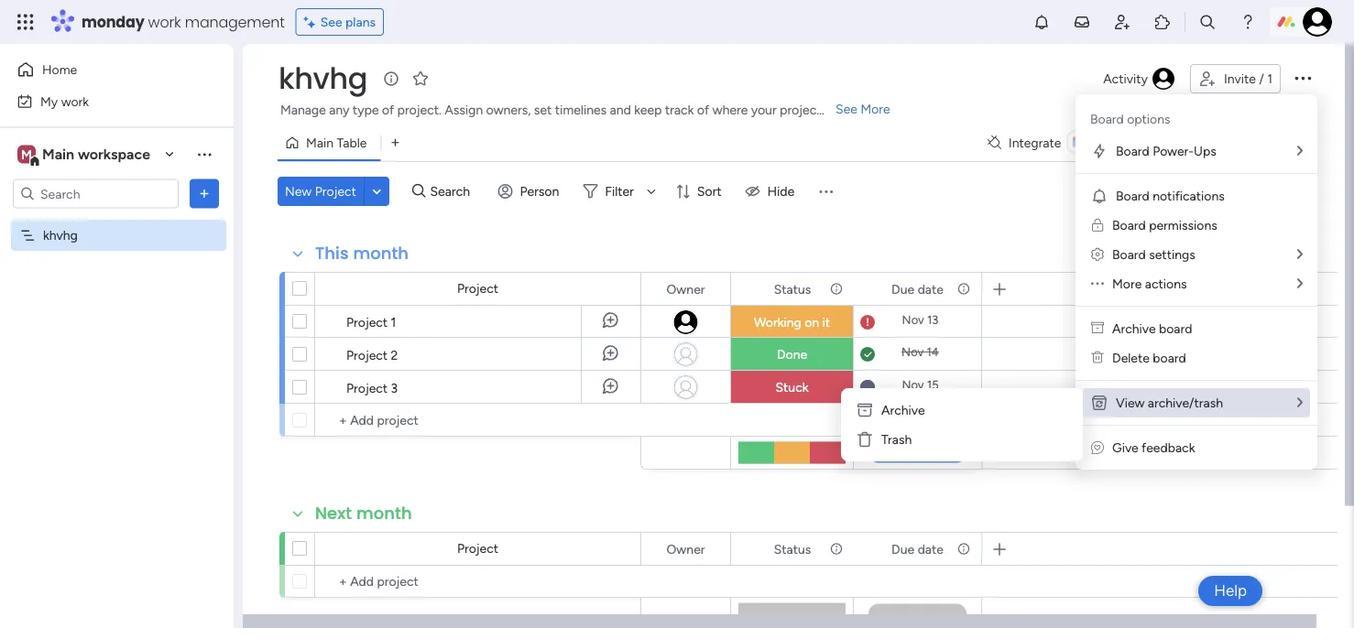 Task type: describe. For each thing, give the bounding box(es) containing it.
+ Add project text field
[[325, 410, 633, 432]]

table
[[337, 135, 367, 151]]

monday work management
[[82, 11, 285, 32]]

board for archive board
[[1160, 321, 1193, 337]]

list arrow image for board settings
[[1298, 248, 1304, 261]]

add to favorites image
[[412, 69, 430, 88]]

settings
[[1150, 247, 1196, 263]]

this month
[[315, 242, 409, 265]]

stuck
[[776, 380, 809, 396]]

month for next month
[[357, 502, 412, 526]]

this
[[315, 242, 349, 265]]

keep
[[635, 102, 662, 118]]

v2 delete line image
[[1092, 351, 1105, 366]]

v2 done deadline image
[[861, 346, 875, 363]]

my work
[[40, 94, 89, 109]]

archive/trash
[[1148, 396, 1224, 411]]

dapulse integrations image
[[988, 136, 1002, 150]]

month for this month
[[353, 242, 409, 265]]

khvhg list box
[[0, 216, 234, 499]]

board for board power-ups
[[1117, 143, 1150, 159]]

column information image for first status field from the bottom
[[830, 542, 844, 557]]

board power-ups image
[[1091, 142, 1109, 160]]

view archive/trash image
[[1091, 394, 1109, 413]]

2 due date from the top
[[892, 542, 944, 557]]

project 2
[[347, 347, 398, 363]]

timelines
[[555, 102, 607, 118]]

more actions
[[1113, 276, 1188, 292]]

nov for nov 15
[[902, 378, 925, 393]]

1 status field from the top
[[770, 279, 816, 299]]

manage
[[281, 102, 326, 118]]

assign
[[445, 102, 483, 118]]

options
[[1128, 111, 1171, 127]]

plans
[[346, 14, 376, 30]]

14
[[927, 345, 940, 360]]

home
[[42, 62, 77, 77]]

where
[[713, 102, 748, 118]]

list arrow image for more actions
[[1298, 277, 1304, 291]]

your
[[752, 102, 777, 118]]

owners,
[[486, 102, 531, 118]]

management
[[185, 11, 285, 32]]

inbox image
[[1073, 13, 1092, 31]]

khvhg field
[[274, 58, 372, 99]]

give feedback
[[1113, 440, 1196, 456]]

on
[[805, 315, 820, 330]]

1 owner field from the top
[[662, 279, 710, 299]]

more dots image
[[1092, 276, 1105, 292]]

ups
[[1195, 143, 1217, 159]]

m
[[21, 147, 32, 162]]

Search in workspace field
[[39, 183, 153, 204]]

2
[[391, 347, 398, 363]]

1 inside button
[[1268, 71, 1273, 87]]

give
[[1113, 440, 1139, 456]]

board for board settings
[[1113, 247, 1147, 263]]

archive for archive
[[882, 403, 926, 418]]

dapulse archived image
[[1092, 321, 1105, 337]]

1 horizontal spatial more
[[1113, 276, 1143, 292]]

sort button
[[668, 177, 733, 206]]

board for board notifications
[[1117, 188, 1150, 204]]

workspace options image
[[195, 145, 214, 163]]

help
[[1215, 582, 1248, 601]]

board notifications image
[[1091, 187, 1109, 205]]

activity button
[[1097, 64, 1183, 94]]

see plans button
[[296, 8, 384, 36]]

project
[[780, 102, 822, 118]]

main for main workspace
[[42, 146, 74, 163]]

view archive/trash
[[1117, 396, 1224, 411]]

nov for nov 13
[[903, 313, 925, 328]]

board permissions
[[1113, 218, 1218, 233]]

board notifications
[[1117, 188, 1225, 204]]

main table button
[[278, 128, 381, 158]]

arrow down image
[[641, 181, 663, 203]]

menu containing board options
[[1076, 94, 1318, 470]]

notifications
[[1153, 188, 1225, 204]]

1 vertical spatial 1
[[391, 314, 396, 330]]

monday
[[82, 11, 144, 32]]

hide
[[768, 184, 795, 199]]

archive for archive board
[[1113, 321, 1157, 337]]

nov for nov 14
[[902, 345, 924, 360]]

filter button
[[576, 177, 663, 206]]

trash
[[882, 432, 912, 448]]

archive image
[[856, 402, 875, 420]]

sort
[[698, 184, 722, 199]]

it
[[823, 315, 831, 330]]

done
[[777, 347, 808, 363]]

board for board permissions
[[1113, 218, 1147, 233]]

autopilot image
[[1177, 130, 1193, 154]]

delete board
[[1113, 351, 1187, 366]]

15
[[927, 378, 939, 393]]

column information image for first due date "field" from the top of the page
[[957, 282, 972, 297]]

1 due date from the top
[[892, 281, 944, 297]]

main for main table
[[306, 135, 334, 151]]

hide button
[[739, 177, 806, 206]]

v2 overdue deadline image
[[861, 314, 875, 331]]

board settings
[[1113, 247, 1196, 263]]

board options
[[1091, 111, 1171, 127]]

workspace
[[78, 146, 150, 163]]

trash image
[[856, 431, 875, 449]]

add view image
[[392, 136, 399, 150]]

any
[[329, 102, 350, 118]]

help image
[[1239, 13, 1258, 31]]

set
[[534, 102, 552, 118]]

board power-ups
[[1117, 143, 1217, 159]]

activity
[[1104, 71, 1149, 87]]

my work button
[[11, 87, 197, 116]]

integrate
[[1009, 135, 1062, 151]]

power-
[[1153, 143, 1195, 159]]

board for board options
[[1091, 111, 1125, 127]]

0 vertical spatial options image
[[1293, 67, 1315, 89]]

see plans
[[321, 14, 376, 30]]

due for first due date "field" from the bottom of the page
[[892, 542, 915, 557]]

Search field
[[426, 179, 481, 204]]



Task type: vqa. For each thing, say whether or not it's contained in the screenshot.
3 button to the top
no



Task type: locate. For each thing, give the bounding box(es) containing it.
view
[[1117, 396, 1145, 411]]

project 1
[[347, 314, 396, 330]]

1 horizontal spatial see
[[836, 101, 858, 117]]

due
[[892, 281, 915, 297], [892, 542, 915, 557]]

of
[[382, 102, 394, 118], [697, 102, 710, 118]]

0 horizontal spatial of
[[382, 102, 394, 118]]

1 vertical spatial date
[[918, 542, 944, 557]]

work for my
[[61, 94, 89, 109]]

dapulse admin menu image
[[1092, 247, 1105, 263]]

1 vertical spatial khvhg
[[43, 228, 78, 243]]

1 horizontal spatial main
[[306, 135, 334, 151]]

select product image
[[17, 13, 35, 31]]

0 vertical spatial see
[[321, 14, 342, 30]]

1 due from the top
[[892, 281, 915, 297]]

more
[[861, 101, 891, 117], [1113, 276, 1143, 292]]

manage any type of project. assign owners, set timelines and keep track of where your project stands.
[[281, 102, 866, 118]]

date for first due date "field" from the top of the page
[[918, 281, 944, 297]]

see
[[321, 14, 342, 30], [836, 101, 858, 117]]

0 horizontal spatial see
[[321, 14, 342, 30]]

feedback
[[1142, 440, 1196, 456]]

actions
[[1146, 276, 1188, 292]]

person button
[[491, 177, 571, 206]]

1 vertical spatial owner field
[[662, 539, 710, 560]]

0 horizontal spatial khvhg
[[43, 228, 78, 243]]

1 horizontal spatial of
[[697, 102, 710, 118]]

column information image
[[830, 282, 844, 297], [957, 282, 972, 297], [830, 542, 844, 557]]

show board description image
[[380, 70, 402, 88]]

0 vertical spatial due
[[892, 281, 915, 297]]

3
[[391, 380, 398, 396]]

0 vertical spatial status field
[[770, 279, 816, 299]]

2 date from the top
[[918, 542, 944, 557]]

0 vertical spatial owner
[[667, 281, 705, 297]]

see more link
[[834, 100, 893, 118]]

1
[[1268, 71, 1273, 87], [391, 314, 396, 330]]

0 vertical spatial work
[[148, 11, 181, 32]]

0 horizontal spatial 1
[[391, 314, 396, 330]]

work right my
[[61, 94, 89, 109]]

track
[[665, 102, 694, 118]]

0 vertical spatial status
[[774, 281, 812, 297]]

khvhg down search in workspace field
[[43, 228, 78, 243]]

more right more dots icon
[[1113, 276, 1143, 292]]

0 vertical spatial archive
[[1113, 321, 1157, 337]]

1 vertical spatial see
[[836, 101, 858, 117]]

filter
[[605, 184, 634, 199]]

options image
[[1293, 67, 1315, 89], [195, 185, 214, 203]]

nov left '14'
[[902, 345, 924, 360]]

new project
[[285, 184, 356, 199]]

due for first due date "field" from the top of the page
[[892, 281, 915, 297]]

invite
[[1225, 71, 1257, 87]]

help button
[[1199, 577, 1263, 607]]

project.
[[398, 102, 442, 118]]

khvhg inside list box
[[43, 228, 78, 243]]

next
[[315, 502, 352, 526]]

notifications image
[[1033, 13, 1051, 31]]

invite members image
[[1114, 13, 1132, 31]]

0 vertical spatial board
[[1160, 321, 1193, 337]]

0 vertical spatial list arrow image
[[1298, 277, 1304, 291]]

date left column information image at the right bottom
[[918, 542, 944, 557]]

date for first due date "field" from the bottom of the page
[[918, 542, 944, 557]]

0 vertical spatial more
[[861, 101, 891, 117]]

work inside my work button
[[61, 94, 89, 109]]

1 list arrow image from the top
[[1298, 277, 1304, 291]]

due date field up nov 13
[[887, 279, 949, 299]]

more right project
[[861, 101, 891, 117]]

1 vertical spatial more
[[1113, 276, 1143, 292]]

workspace image
[[17, 144, 36, 165]]

options image right /
[[1293, 67, 1315, 89]]

1 horizontal spatial work
[[148, 11, 181, 32]]

board up the board power-ups image
[[1091, 111, 1125, 127]]

date up 13
[[918, 281, 944, 297]]

person
[[520, 184, 560, 199]]

0 vertical spatial due date field
[[887, 279, 949, 299]]

main left table at left
[[306, 135, 334, 151]]

archive up "delete" on the right of the page
[[1113, 321, 1157, 337]]

1 vertical spatial month
[[357, 502, 412, 526]]

month inside next month field
[[357, 502, 412, 526]]

due date up nov 13
[[892, 281, 944, 297]]

search everything image
[[1199, 13, 1217, 31]]

month right next
[[357, 502, 412, 526]]

due up nov 13
[[892, 281, 915, 297]]

2 of from the left
[[697, 102, 710, 118]]

owner
[[667, 281, 705, 297], [667, 542, 705, 557]]

1 vertical spatial owner
[[667, 542, 705, 557]]

board down archive board
[[1154, 351, 1187, 366]]

and
[[610, 102, 631, 118]]

v2 user feedback image
[[1092, 440, 1105, 456]]

invite / 1 button
[[1191, 64, 1282, 94]]

1 nov from the top
[[903, 313, 925, 328]]

1 up 2
[[391, 314, 396, 330]]

board down board options
[[1117, 143, 1150, 159]]

1 vertical spatial options image
[[195, 185, 214, 203]]

Next month field
[[311, 502, 417, 526]]

month
[[353, 242, 409, 265], [357, 502, 412, 526]]

board up delete board
[[1160, 321, 1193, 337]]

main inside workspace selection element
[[42, 146, 74, 163]]

due left column information image at the right bottom
[[892, 542, 915, 557]]

new
[[285, 184, 312, 199]]

1 vertical spatial due date
[[892, 542, 944, 557]]

list arrow image
[[1298, 144, 1304, 158], [1298, 248, 1304, 261]]

1 vertical spatial status
[[774, 542, 812, 557]]

status for first status field from the bottom
[[774, 542, 812, 557]]

Due date field
[[887, 279, 949, 299], [887, 539, 949, 560]]

see inside 'button'
[[321, 14, 342, 30]]

0 horizontal spatial archive
[[882, 403, 926, 418]]

1 status from the top
[[774, 281, 812, 297]]

0 vertical spatial due date
[[892, 281, 944, 297]]

2 due date field from the top
[[887, 539, 949, 560]]

project 3
[[347, 380, 398, 396]]

1 list arrow image from the top
[[1298, 144, 1304, 158]]

3 nov from the top
[[902, 378, 925, 393]]

delete
[[1113, 351, 1150, 366]]

work
[[148, 11, 181, 32], [61, 94, 89, 109]]

board
[[1091, 111, 1125, 127], [1117, 143, 1150, 159], [1117, 188, 1150, 204], [1113, 218, 1147, 233], [1113, 247, 1147, 263]]

0 horizontal spatial more
[[861, 101, 891, 117]]

0 vertical spatial owner field
[[662, 279, 710, 299]]

0 horizontal spatial work
[[61, 94, 89, 109]]

permissions
[[1150, 218, 1218, 233]]

1 vertical spatial due
[[892, 542, 915, 557]]

new project button
[[278, 177, 364, 206]]

column information image
[[957, 542, 972, 557]]

main
[[306, 135, 334, 151], [42, 146, 74, 163]]

1 horizontal spatial archive
[[1113, 321, 1157, 337]]

collapse board header image
[[1299, 136, 1314, 150]]

board right the v2 permission outline icon
[[1113, 218, 1147, 233]]

Status field
[[770, 279, 816, 299], [770, 539, 816, 560]]

see left plans
[[321, 14, 342, 30]]

due date left column information image at the right bottom
[[892, 542, 944, 557]]

work right monday
[[148, 11, 181, 32]]

main workspace
[[42, 146, 150, 163]]

1 horizontal spatial khvhg
[[279, 58, 368, 99]]

v2 search image
[[412, 181, 426, 202]]

0 vertical spatial 1
[[1268, 71, 1273, 87]]

1 date from the top
[[918, 281, 944, 297]]

2 list arrow image from the top
[[1298, 248, 1304, 261]]

project
[[315, 184, 356, 199], [457, 281, 499, 297], [347, 314, 388, 330], [347, 347, 388, 363], [347, 380, 388, 396], [457, 541, 499, 557]]

list arrow image for board power-ups
[[1298, 144, 1304, 158]]

month inside this month field
[[353, 242, 409, 265]]

0 horizontal spatial main
[[42, 146, 74, 163]]

see more
[[836, 101, 891, 117]]

2 owner from the top
[[667, 542, 705, 557]]

0 horizontal spatial options image
[[195, 185, 214, 203]]

of right track
[[697, 102, 710, 118]]

project inside button
[[315, 184, 356, 199]]

2 status field from the top
[[770, 539, 816, 560]]

0 vertical spatial month
[[353, 242, 409, 265]]

This month field
[[311, 242, 414, 266]]

apps image
[[1154, 13, 1172, 31]]

menu
[[1076, 94, 1318, 470]]

0 vertical spatial date
[[918, 281, 944, 297]]

1 vertical spatial list arrow image
[[1298, 396, 1304, 410]]

type
[[353, 102, 379, 118]]

nov left 15
[[902, 378, 925, 393]]

13
[[928, 313, 939, 328]]

list arrow image
[[1298, 277, 1304, 291], [1298, 396, 1304, 410]]

2 list arrow image from the top
[[1298, 396, 1304, 410]]

status for second status field from the bottom
[[774, 281, 812, 297]]

main inside button
[[306, 135, 334, 151]]

1 vertical spatial due date field
[[887, 539, 949, 560]]

gary orlando image
[[1304, 7, 1333, 37]]

list arrow image for view archive/trash
[[1298, 396, 1304, 410]]

due date
[[892, 281, 944, 297], [892, 542, 944, 557]]

1 vertical spatial status field
[[770, 539, 816, 560]]

khvhg up any
[[279, 58, 368, 99]]

see right project
[[836, 101, 858, 117]]

2 due from the top
[[892, 542, 915, 557]]

board for delete board
[[1154, 351, 1187, 366]]

+ Add project text field
[[325, 571, 633, 593]]

of right the type in the left of the page
[[382, 102, 394, 118]]

1 vertical spatial nov
[[902, 345, 924, 360]]

workspace selection element
[[17, 143, 153, 167]]

my
[[40, 94, 58, 109]]

working on it
[[754, 315, 831, 330]]

0 vertical spatial list arrow image
[[1298, 144, 1304, 158]]

2 nov from the top
[[902, 345, 924, 360]]

0 vertical spatial khvhg
[[279, 58, 368, 99]]

1 due date field from the top
[[887, 279, 949, 299]]

1 vertical spatial list arrow image
[[1298, 248, 1304, 261]]

automate
[[1200, 135, 1258, 151]]

date
[[918, 281, 944, 297], [918, 542, 944, 557]]

1 right /
[[1268, 71, 1273, 87]]

options image down workspace options image
[[195, 185, 214, 203]]

status
[[774, 281, 812, 297], [774, 542, 812, 557]]

1 horizontal spatial options image
[[1293, 67, 1315, 89]]

board right dapulse admin menu "image"
[[1113, 247, 1147, 263]]

Owner field
[[662, 279, 710, 299], [662, 539, 710, 560]]

2 vertical spatial nov
[[902, 378, 925, 393]]

0 vertical spatial nov
[[903, 313, 925, 328]]

due date field left column information image at the right bottom
[[887, 539, 949, 560]]

see for see more
[[836, 101, 858, 117]]

1 vertical spatial archive
[[882, 403, 926, 418]]

invite / 1
[[1225, 71, 1273, 87]]

main table
[[306, 135, 367, 151]]

column information image for second status field from the bottom
[[830, 282, 844, 297]]

board right board notifications icon
[[1117, 188, 1150, 204]]

nov left 13
[[903, 313, 925, 328]]

v2 permission outline image
[[1093, 218, 1104, 233]]

archive up trash
[[882, 403, 926, 418]]

2 owner field from the top
[[662, 539, 710, 560]]

option
[[0, 219, 234, 223]]

1 of from the left
[[382, 102, 394, 118]]

1 vertical spatial board
[[1154, 351, 1187, 366]]

nov 13
[[903, 313, 939, 328]]

home button
[[11, 55, 197, 84]]

1 horizontal spatial 1
[[1268, 71, 1273, 87]]

nov 15
[[902, 378, 939, 393]]

1 owner from the top
[[667, 281, 705, 297]]

next month
[[315, 502, 412, 526]]

stands.
[[825, 102, 866, 118]]

angle down image
[[373, 185, 382, 198]]

see for see plans
[[321, 14, 342, 30]]

month right this
[[353, 242, 409, 265]]

2 status from the top
[[774, 542, 812, 557]]

/
[[1260, 71, 1265, 87]]

working
[[754, 315, 802, 330]]

main right workspace image
[[42, 146, 74, 163]]

archive board
[[1113, 321, 1193, 337]]

1 vertical spatial work
[[61, 94, 89, 109]]

menu image
[[817, 182, 835, 201]]

board
[[1160, 321, 1193, 337], [1154, 351, 1187, 366]]

nov 14
[[902, 345, 940, 360]]

work for monday
[[148, 11, 181, 32]]



